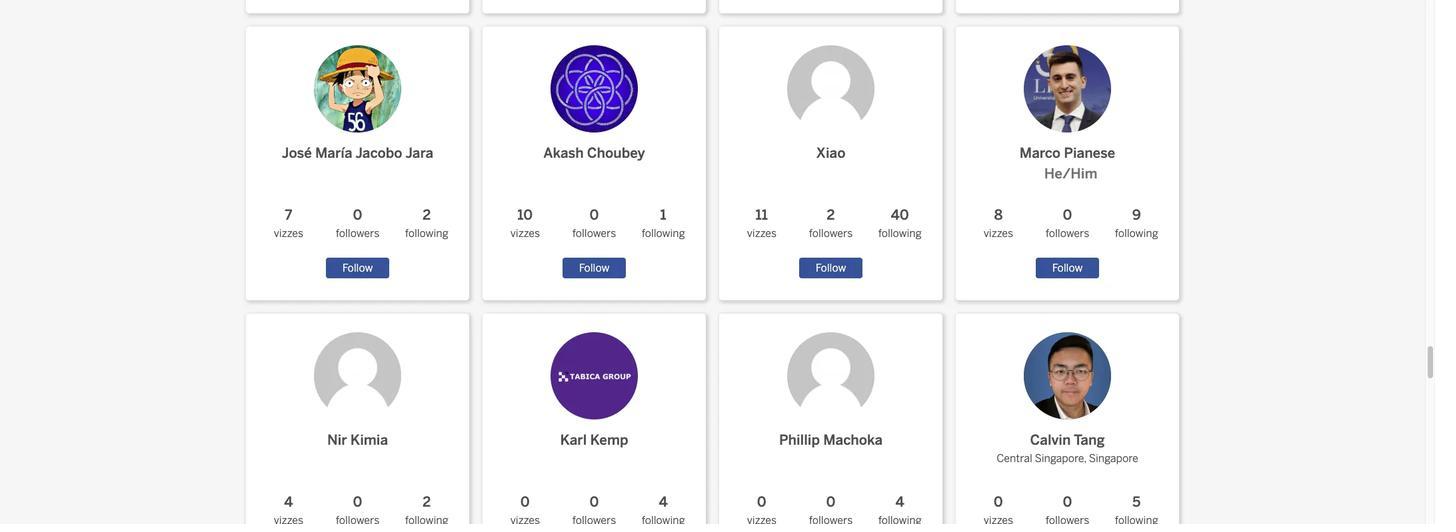 Task type: describe. For each thing, give the bounding box(es) containing it.
8 vizzes
[[984, 207, 1013, 240]]

9
[[1132, 207, 1141, 223]]

josé
[[282, 145, 312, 161]]

2 for 2 followers
[[827, 207, 835, 223]]

maría
[[315, 145, 352, 161]]

singapore
[[1089, 453, 1139, 465]]

2 for 2
[[423, 495, 431, 511]]

vizzes for 10
[[510, 227, 540, 240]]

1
[[660, 207, 667, 223]]

avatar image for nir kimia image
[[314, 333, 401, 420]]

vizzes for 7
[[274, 227, 303, 240]]

40 following
[[878, 207, 922, 240]]

follow button for 11
[[799, 258, 863, 278]]

11
[[756, 207, 768, 223]]

4 for karl
[[659, 495, 668, 511]]

avatar image for calvin tang image
[[1024, 333, 1111, 420]]

follow button for 7
[[326, 258, 390, 278]]

40
[[891, 207, 909, 223]]

0 followers for choubey
[[573, 207, 616, 240]]

8
[[994, 207, 1003, 223]]

machoka
[[823, 433, 883, 449]]

7 vizzes
[[274, 207, 303, 240]]

karl
[[560, 433, 587, 449]]

karl kemp link
[[540, 322, 649, 451]]

follow for 10
[[579, 262, 610, 274]]

follow for 7
[[342, 262, 373, 274]]

phillip machoka
[[779, 433, 883, 449]]

10 vizzes
[[510, 207, 540, 240]]

xiao
[[816, 145, 846, 161]]

vizzes for 8
[[984, 227, 1013, 240]]

akash
[[543, 145, 584, 161]]

central singapore, singapore
[[997, 453, 1139, 465]]

central
[[997, 453, 1033, 465]]

nir kimia link
[[303, 322, 412, 451]]

11 vizzes
[[747, 207, 777, 240]]

followers for 7
[[336, 227, 380, 240]]

follow button for 10
[[562, 258, 626, 278]]

singapore,
[[1035, 453, 1087, 465]]

1 following
[[642, 207, 685, 240]]

kimia
[[351, 433, 388, 449]]



Task type: locate. For each thing, give the bounding box(es) containing it.
1 4 from the left
[[284, 495, 293, 511]]

4 follow button from the left
[[1036, 258, 1100, 278]]

1 0 followers from the left
[[336, 207, 380, 240]]

vizzes down 8 at right top
[[984, 227, 1013, 240]]

1 follow from the left
[[342, 262, 373, 274]]

2 follow button from the left
[[562, 258, 626, 278]]

10
[[518, 207, 533, 223]]

following for 40
[[878, 227, 922, 240]]

marco
[[1020, 145, 1061, 161]]

7
[[285, 207, 292, 223]]

2 vizzes from the left
[[510, 227, 540, 240]]

4
[[284, 495, 293, 511], [659, 495, 668, 511], [896, 495, 905, 511]]

2 4 from the left
[[659, 495, 668, 511]]

2 following
[[405, 207, 448, 240]]

9 following
[[1115, 207, 1158, 240]]

followers for 10
[[573, 227, 616, 240]]

following for 2
[[405, 227, 448, 240]]

karl kemp
[[560, 433, 628, 449]]

vizzes down the 7
[[274, 227, 303, 240]]

1 horizontal spatial 0 followers
[[573, 207, 616, 240]]

following
[[405, 227, 448, 240], [642, 227, 685, 240], [878, 227, 922, 240], [1115, 227, 1158, 240]]

follow button
[[326, 258, 390, 278], [562, 258, 626, 278], [799, 258, 863, 278], [1036, 258, 1100, 278]]

followers
[[336, 227, 380, 240], [573, 227, 616, 240], [809, 227, 853, 240], [1046, 227, 1090, 240]]

follow
[[342, 262, 373, 274], [579, 262, 610, 274], [816, 262, 846, 274], [1052, 262, 1083, 274]]

josé maría jacobo jara
[[282, 145, 433, 161]]

2 0 followers from the left
[[573, 207, 616, 240]]

2 follow from the left
[[579, 262, 610, 274]]

vizzes for 11
[[747, 227, 777, 240]]

akash choubey link
[[540, 34, 649, 164]]

phillip machoka link
[[777, 322, 885, 451]]

he/him
[[1045, 166, 1098, 182]]

2 inside 2 followers
[[827, 207, 835, 223]]

2 inside 2 following
[[423, 207, 431, 223]]

2 followers
[[809, 207, 853, 240]]

avatar image for marco pianese image
[[1024, 45, 1111, 132]]

3 followers from the left
[[809, 227, 853, 240]]

marco pianese he/him
[[1020, 145, 1115, 182]]

0 followers for maría
[[336, 207, 380, 240]]

avatar image for josé maría jacobo jara image
[[314, 45, 401, 132]]

0 horizontal spatial 0 followers
[[336, 207, 380, 240]]

4 following from the left
[[1115, 227, 1158, 240]]

4 vizzes from the left
[[984, 227, 1013, 240]]

0
[[353, 207, 362, 223], [590, 207, 599, 223], [1063, 207, 1072, 223], [353, 495, 362, 511], [521, 495, 530, 511], [590, 495, 599, 511], [757, 495, 767, 511], [826, 495, 836, 511], [994, 495, 1003, 511], [1063, 495, 1072, 511]]

akash choubey
[[543, 145, 645, 161]]

avatar image for karl kemp image
[[551, 333, 638, 420]]

follow for 11
[[816, 262, 846, 274]]

kemp
[[590, 433, 628, 449]]

avatar image for akash choubey image
[[551, 45, 638, 132]]

pianese
[[1064, 145, 1115, 161]]

xiao link
[[777, 34, 885, 164]]

tang
[[1074, 433, 1105, 449]]

1 vizzes from the left
[[274, 227, 303, 240]]

3 follow button from the left
[[799, 258, 863, 278]]

phillip
[[779, 433, 820, 449]]

follow button for 8
[[1036, 258, 1100, 278]]

0 followers
[[336, 207, 380, 240], [573, 207, 616, 240], [1046, 207, 1090, 240]]

4 follow from the left
[[1052, 262, 1083, 274]]

josé maría jacobo jara link
[[282, 34, 433, 164]]

nir
[[327, 433, 347, 449]]

3 follow from the left
[[816, 262, 846, 274]]

3 following from the left
[[878, 227, 922, 240]]

0 horizontal spatial 4
[[284, 495, 293, 511]]

following for 1
[[642, 227, 685, 240]]

4 for phillip
[[896, 495, 905, 511]]

2 for 2 following
[[423, 207, 431, 223]]

1 horizontal spatial 4
[[659, 495, 668, 511]]

1 followers from the left
[[336, 227, 380, 240]]

avatar image for phillip machoka image
[[787, 333, 875, 420]]

followers for 11
[[809, 227, 853, 240]]

followers for 8
[[1046, 227, 1090, 240]]

follow for 8
[[1052, 262, 1083, 274]]

1 following from the left
[[405, 227, 448, 240]]

2
[[423, 207, 431, 223], [827, 207, 835, 223], [423, 495, 431, 511]]

3 0 followers from the left
[[1046, 207, 1090, 240]]

jara
[[405, 145, 433, 161]]

jacobo
[[355, 145, 402, 161]]

vizzes down 11
[[747, 227, 777, 240]]

calvin tang
[[1030, 433, 1105, 449]]

2 horizontal spatial 4
[[896, 495, 905, 511]]

calvin
[[1030, 433, 1071, 449]]

3 vizzes from the left
[[747, 227, 777, 240]]

2 following from the left
[[642, 227, 685, 240]]

2 horizontal spatial 0 followers
[[1046, 207, 1090, 240]]

vizzes down 10
[[510, 227, 540, 240]]

choubey
[[587, 145, 645, 161]]

nir kimia
[[327, 433, 388, 449]]

avatar image for xiao image
[[787, 45, 875, 132]]

vizzes
[[274, 227, 303, 240], [510, 227, 540, 240], [747, 227, 777, 240], [984, 227, 1013, 240]]

1 follow button from the left
[[326, 258, 390, 278]]

3 4 from the left
[[896, 495, 905, 511]]

calvin tang link
[[997, 322, 1139, 451]]

5
[[1133, 495, 1141, 511]]

following for 9
[[1115, 227, 1158, 240]]

4 followers from the left
[[1046, 227, 1090, 240]]

2 followers from the left
[[573, 227, 616, 240]]



Task type: vqa. For each thing, say whether or not it's contained in the screenshot.


